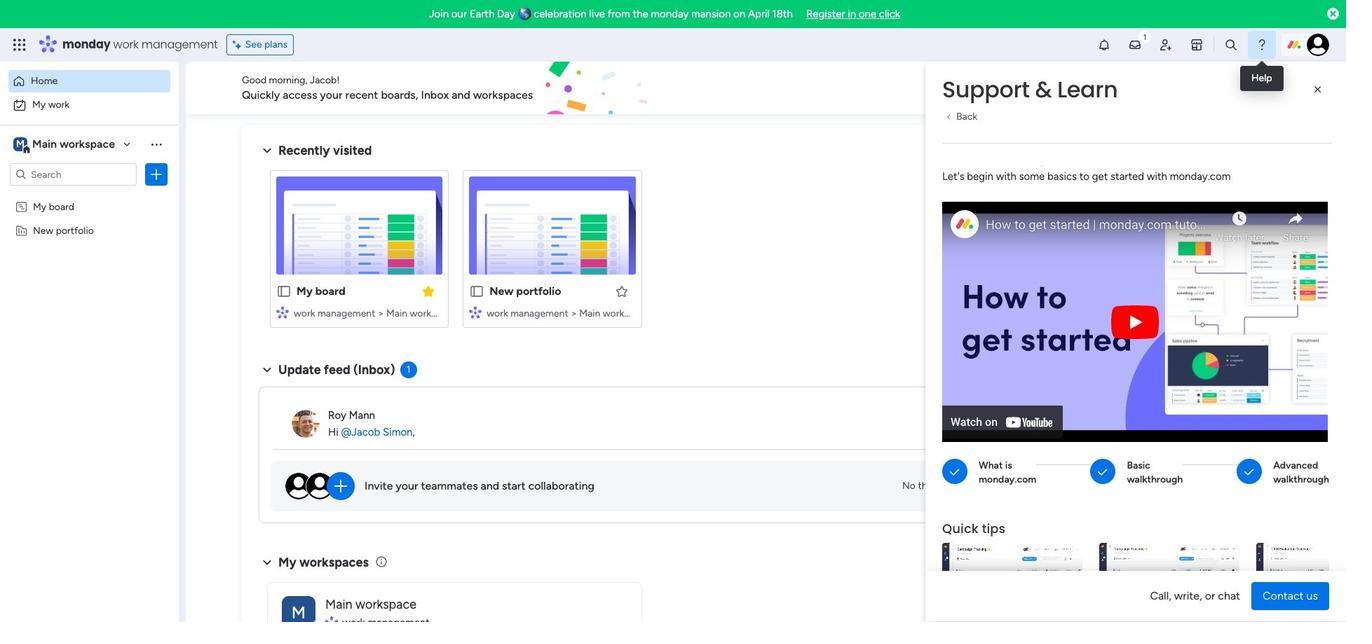 Task type: describe. For each thing, give the bounding box(es) containing it.
see plans image
[[233, 37, 245, 53]]

help image
[[1256, 38, 1270, 52]]

2 vertical spatial option
[[0, 194, 179, 197]]

workspace image
[[282, 597, 316, 623]]

options image
[[149, 168, 163, 182]]

1 vertical spatial option
[[8, 94, 170, 116]]

roy mann image
[[292, 410, 320, 438]]

update feed image
[[1129, 38, 1143, 52]]

1 element
[[400, 362, 417, 379]]

public board image
[[469, 284, 485, 300]]

monday marketplace image
[[1190, 38, 1204, 52]]

close recently visited image
[[259, 142, 276, 159]]

public board image
[[276, 284, 292, 300]]



Task type: locate. For each thing, give the bounding box(es) containing it.
notifications image
[[1098, 38, 1112, 52]]

close update feed (inbox) image
[[259, 362, 276, 379]]

close my workspaces image
[[259, 555, 276, 572]]

search everything image
[[1225, 38, 1239, 52]]

Search in workspace field
[[29, 167, 117, 183]]

add to favorites image
[[615, 284, 629, 298]]

0 vertical spatial option
[[8, 70, 170, 93]]

option
[[8, 70, 170, 93], [8, 94, 170, 116], [0, 194, 179, 197]]

1 image
[[1139, 29, 1152, 45]]

list box
[[0, 192, 179, 432]]

workspace selection element
[[13, 136, 117, 154]]

workspace options image
[[149, 137, 163, 151]]

help center element
[[1073, 430, 1284, 486]]

jacob simon image
[[1308, 34, 1330, 56]]

remove from favorites image
[[422, 284, 436, 298]]

select product image
[[13, 38, 27, 52]]

workspace image
[[13, 137, 27, 152]]

invite members image
[[1160, 38, 1174, 52]]

quick search results list box
[[259, 159, 1040, 345]]

templates image image
[[1086, 134, 1271, 231]]

v2 user feedback image
[[1085, 80, 1095, 96]]



Task type: vqa. For each thing, say whether or not it's contained in the screenshot.
component Icon for Public board image
no



